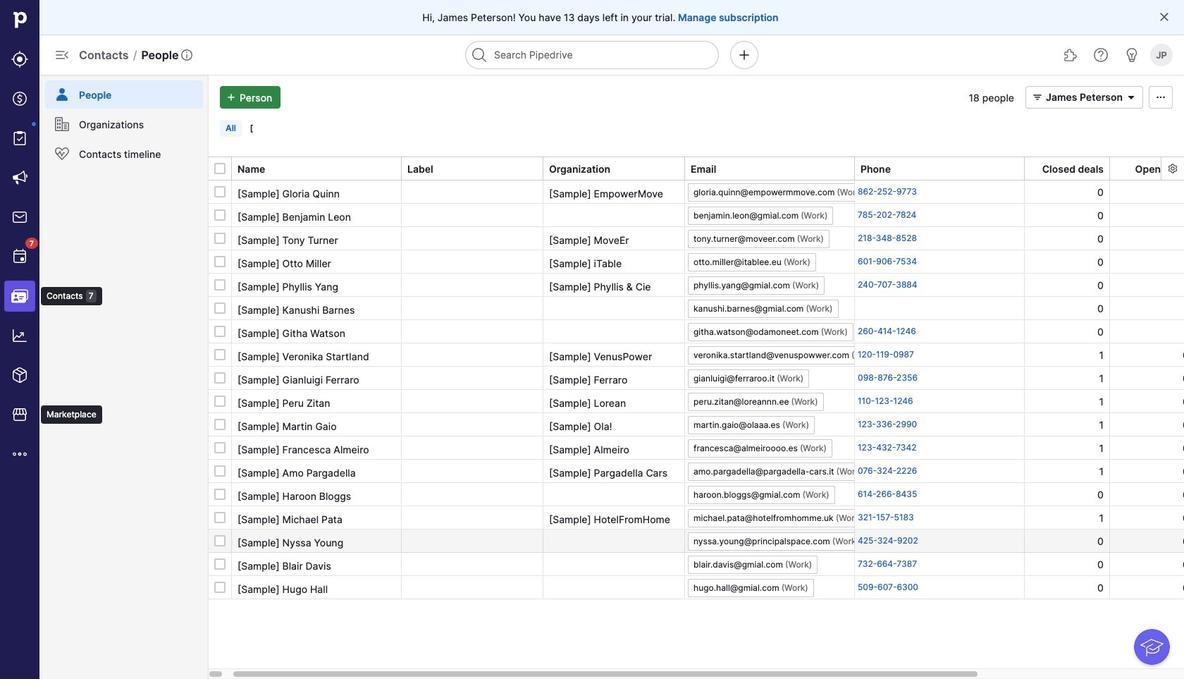 Task type: vqa. For each thing, say whether or not it's contained in the screenshot.
List icon
no



Task type: locate. For each thing, give the bounding box(es) containing it.
6 size s image from the top
[[214, 466, 226, 477]]

1 vertical spatial menu item
[[0, 276, 39, 316]]

home image
[[9, 9, 30, 30]]

campaigns image
[[11, 169, 28, 186]]

size s image
[[214, 186, 226, 197], [214, 209, 226, 221], [214, 233, 226, 244], [214, 279, 226, 291], [214, 326, 226, 337], [214, 396, 226, 407], [214, 442, 226, 454], [214, 512, 226, 523], [214, 582, 226, 593]]

size s image
[[214, 256, 226, 267], [214, 303, 226, 314], [214, 349, 226, 360], [214, 372, 226, 384], [214, 419, 226, 430], [214, 466, 226, 477], [214, 489, 226, 500], [214, 535, 226, 547], [214, 559, 226, 570]]

sales inbox image
[[11, 209, 28, 226]]

Search Pipedrive field
[[466, 41, 719, 69]]

4 size s image from the top
[[214, 372, 226, 384]]

3 size s image from the top
[[214, 233, 226, 244]]

menu item
[[39, 75, 209, 109], [0, 276, 39, 316]]

0 horizontal spatial color undefined image
[[11, 130, 28, 147]]

knowledge center bot, also known as kc bot is an onboarding assistant that allows you to see the list of onboarding items in one place for quick and easy reference. this improves your in-app experience. image
[[1135, 629, 1171, 665]]

0 vertical spatial color undefined image
[[54, 86, 71, 103]]

color primary image
[[1160, 11, 1171, 23], [1124, 92, 1141, 103], [1153, 92, 1170, 103], [214, 163, 226, 174]]

marketplace image
[[11, 406, 28, 423]]

5 size s image from the top
[[214, 419, 226, 430]]

8 size s image from the top
[[214, 512, 226, 523]]

0 vertical spatial menu item
[[39, 75, 209, 109]]

1 horizontal spatial color undefined image
[[54, 145, 71, 162]]

2 size s image from the top
[[214, 209, 226, 221]]

color primary inverted image
[[223, 92, 240, 103]]

leads image
[[11, 51, 28, 68]]

1 size s image from the top
[[214, 186, 226, 197]]

1 size s image from the top
[[214, 256, 226, 267]]

color undefined image
[[11, 130, 28, 147], [54, 145, 71, 162]]

color undefined image
[[54, 86, 71, 103], [54, 116, 71, 133], [11, 248, 28, 265]]

2 size s image from the top
[[214, 303, 226, 314]]

contacts image
[[11, 288, 28, 305]]

7 size s image from the top
[[214, 442, 226, 454]]

info image
[[182, 49, 193, 61]]

menu
[[0, 0, 102, 679], [39, 75, 209, 679]]



Task type: describe. For each thing, give the bounding box(es) containing it.
insights image
[[11, 327, 28, 344]]

3 size s image from the top
[[214, 349, 226, 360]]

8 size s image from the top
[[214, 535, 226, 547]]

quick help image
[[1093, 47, 1110, 63]]

4 size s image from the top
[[214, 279, 226, 291]]

color primary image
[[1030, 92, 1047, 103]]

9 size s image from the top
[[214, 582, 226, 593]]

2 vertical spatial color undefined image
[[11, 248, 28, 265]]

menu toggle image
[[54, 47, 71, 63]]

9 size s image from the top
[[214, 559, 226, 570]]

products image
[[11, 367, 28, 384]]

more image
[[11, 446, 28, 463]]

1 vertical spatial color undefined image
[[54, 116, 71, 133]]

6 size s image from the top
[[214, 396, 226, 407]]

deals image
[[11, 90, 28, 107]]

sales assistant image
[[1124, 47, 1141, 63]]

7 size s image from the top
[[214, 489, 226, 500]]

quick add image
[[736, 47, 753, 63]]

5 size s image from the top
[[214, 326, 226, 337]]



